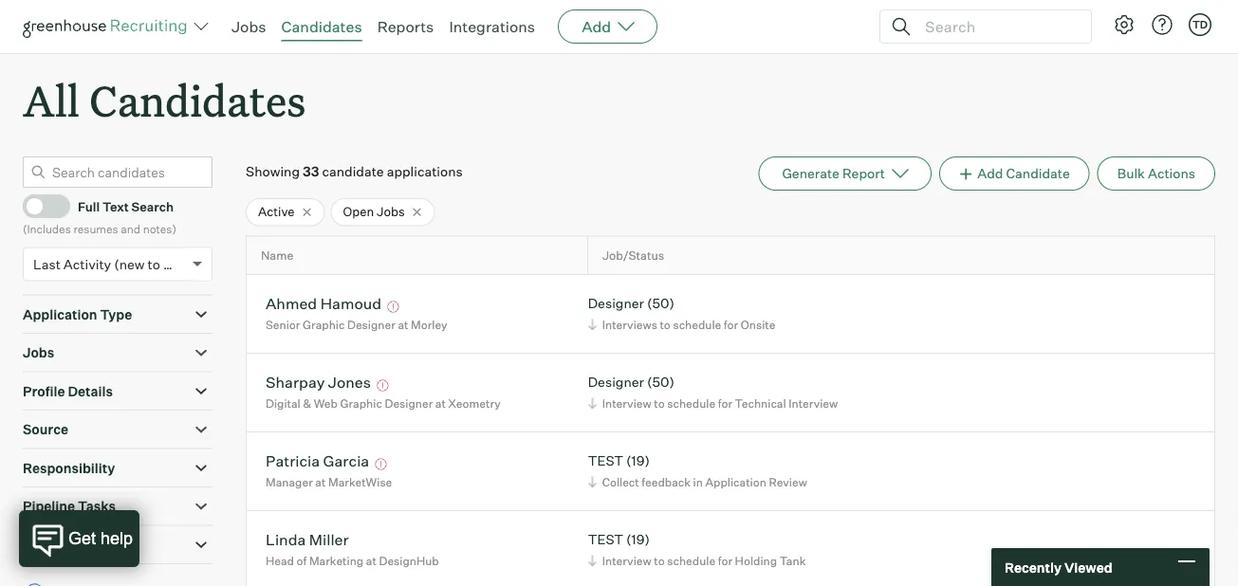 Task type: locate. For each thing, give the bounding box(es) containing it.
reports link
[[377, 17, 434, 36]]

active
[[258, 204, 295, 219]]

1 vertical spatial schedule
[[668, 396, 716, 411]]

add inside add popup button
[[582, 17, 611, 36]]

test inside test (19) collect feedback in application review
[[588, 453, 624, 470]]

2 horizontal spatial jobs
[[377, 204, 405, 219]]

1 vertical spatial jobs
[[377, 204, 405, 219]]

1 horizontal spatial add
[[978, 165, 1004, 182]]

add candidate link
[[940, 157, 1090, 191]]

to inside designer (50) interview to schedule for technical interview
[[654, 396, 665, 411]]

head
[[266, 554, 294, 568]]

add
[[582, 17, 611, 36], [978, 165, 1004, 182]]

tasks
[[78, 499, 116, 515]]

designer inside designer (50) interviews to schedule for onsite
[[588, 295, 644, 312]]

0 vertical spatial add
[[582, 17, 611, 36]]

2 (50) from the top
[[647, 374, 675, 391]]

(50) inside designer (50) interviews to schedule for onsite
[[647, 295, 675, 312]]

candidate
[[1007, 165, 1070, 182]]

(19) inside test (19) interview to schedule for holding tank
[[627, 532, 650, 548]]

designer inside designer (50) interview to schedule for technical interview
[[588, 374, 644, 391]]

patricia garcia has been in application review for more than 5 days image
[[373, 459, 390, 470]]

report
[[843, 165, 886, 182]]

to inside test (19) interview to schedule for holding tank
[[654, 554, 665, 568]]

integrations
[[449, 17, 535, 36]]

designer down ahmed hamoud has been in onsite for more than 21 days 'image' at the bottom left of page
[[347, 318, 396, 332]]

generate report button
[[759, 157, 932, 191]]

configure image
[[1113, 13, 1136, 36]]

add inside add candidate link
[[978, 165, 1004, 182]]

add for add
[[582, 17, 611, 36]]

candidates right jobs link at the top left of page
[[281, 17, 362, 36]]

for for sharpay jones
[[718, 396, 733, 411]]

1 vertical spatial for
[[718, 396, 733, 411]]

graphic down the ahmed hamoud link at left
[[303, 318, 345, 332]]

0 horizontal spatial add
[[582, 17, 611, 36]]

(19) down collect
[[627, 532, 650, 548]]

(50) inside designer (50) interview to schedule for technical interview
[[647, 374, 675, 391]]

jobs
[[232, 17, 266, 36], [377, 204, 405, 219], [23, 345, 54, 361]]

for inside designer (50) interviews to schedule for onsite
[[724, 318, 739, 332]]

0 vertical spatial (19)
[[627, 453, 650, 470]]

for for ahmed hamoud
[[724, 318, 739, 332]]

full text search (includes resumes and notes)
[[23, 199, 176, 236]]

1 (50) from the top
[[647, 295, 675, 312]]

add candidate
[[978, 165, 1070, 182]]

for left onsite
[[724, 318, 739, 332]]

interview for (19)
[[602, 554, 652, 568]]

graphic down jones on the bottom
[[340, 396, 382, 411]]

schedule left onsite
[[673, 318, 722, 332]]

patricia garcia
[[266, 452, 369, 470]]

graphic
[[303, 318, 345, 332], [340, 396, 382, 411]]

to left old)
[[148, 256, 160, 273]]

designer down interviews
[[588, 374, 644, 391]]

interview down interviews
[[602, 396, 652, 411]]

candidate
[[322, 163, 384, 180]]

senior graphic designer at morley
[[266, 318, 448, 332]]

linda miller link
[[266, 530, 349, 552]]

open
[[343, 204, 374, 219]]

bulk actions link
[[1098, 157, 1216, 191]]

(19) inside test (19) collect feedback in application review
[[627, 453, 650, 470]]

integrations link
[[449, 17, 535, 36]]

last activity (new to old) option
[[33, 256, 188, 273]]

0 vertical spatial (50)
[[647, 295, 675, 312]]

0 horizontal spatial application
[[23, 306, 97, 323]]

at left the xeometry in the left bottom of the page
[[436, 396, 446, 411]]

jobs left candidates link
[[232, 17, 266, 36]]

for inside designer (50) interview to schedule for technical interview
[[718, 396, 733, 411]]

interview
[[602, 396, 652, 411], [789, 396, 838, 411], [602, 554, 652, 568]]

generate
[[783, 165, 840, 182]]

to right interviews
[[660, 318, 671, 332]]

0 vertical spatial application
[[23, 306, 97, 323]]

to down feedback
[[654, 554, 665, 568]]

jones
[[328, 373, 371, 392]]

interview to schedule for holding tank link
[[585, 552, 811, 570]]

for inside test (19) interview to schedule for holding tank
[[718, 554, 733, 568]]

1 horizontal spatial application
[[706, 475, 767, 489]]

showing 33 candidate applications
[[246, 163, 463, 180]]

(50)
[[647, 295, 675, 312], [647, 374, 675, 391]]

interview down collect
[[602, 554, 652, 568]]

candidates
[[281, 17, 362, 36], [89, 72, 306, 128]]

test inside test (19) interview to schedule for holding tank
[[588, 532, 624, 548]]

0 vertical spatial test
[[588, 453, 624, 470]]

application right in at right bottom
[[706, 475, 767, 489]]

jobs up profile
[[23, 345, 54, 361]]

interview to schedule for technical interview link
[[585, 395, 843, 413]]

sharpay jones
[[266, 373, 371, 392]]

and
[[121, 222, 140, 236]]

1 (19) from the top
[[627, 453, 650, 470]]

at down the patricia garcia link
[[315, 475, 326, 489]]

pipeline tasks
[[23, 499, 116, 515]]

web
[[314, 396, 338, 411]]

type
[[100, 306, 132, 323]]

schedule up test (19) collect feedback in application review
[[668, 396, 716, 411]]

designer (50) interview to schedule for technical interview
[[588, 374, 838, 411]]

profile
[[23, 383, 65, 400]]

in
[[693, 475, 703, 489]]

test for test (19) interview to schedule for holding tank
[[588, 532, 624, 548]]

2 vertical spatial jobs
[[23, 345, 54, 361]]

at right marketing
[[366, 554, 377, 568]]

(50) up interview to schedule for technical interview link
[[647, 374, 675, 391]]

2 vertical spatial for
[[718, 554, 733, 568]]

1 vertical spatial add
[[978, 165, 1004, 182]]

0 vertical spatial for
[[724, 318, 739, 332]]

schedule inside test (19) interview to schedule for holding tank
[[668, 554, 716, 568]]

at
[[398, 318, 409, 332], [436, 396, 446, 411], [315, 475, 326, 489], [366, 554, 377, 568]]

schedule inside designer (50) interview to schedule for technical interview
[[668, 396, 716, 411]]

candidates down jobs link at the top left of page
[[89, 72, 306, 128]]

0 vertical spatial schedule
[[673, 318, 722, 332]]

to inside designer (50) interviews to schedule for onsite
[[660, 318, 671, 332]]

2 test from the top
[[588, 532, 624, 548]]

to for test (19) interview to schedule for holding tank
[[654, 554, 665, 568]]

activity
[[63, 256, 111, 273]]

schedule inside designer (50) interviews to schedule for onsite
[[673, 318, 722, 332]]

text
[[102, 199, 129, 214]]

details
[[68, 383, 113, 400]]

(19)
[[627, 453, 650, 470], [627, 532, 650, 548]]

designer
[[588, 295, 644, 312], [347, 318, 396, 332], [588, 374, 644, 391], [385, 396, 433, 411]]

digital & web graphic designer at xeometry
[[266, 396, 501, 411]]

1 vertical spatial application
[[706, 475, 767, 489]]

designer up interviews
[[588, 295, 644, 312]]

showing
[[246, 163, 300, 180]]

collect
[[602, 475, 640, 489]]

(50) up interviews to schedule for onsite link
[[647, 295, 675, 312]]

test up collect
[[588, 453, 624, 470]]

application type
[[23, 306, 132, 323]]

garcia
[[323, 452, 369, 470]]

for left the 'holding'
[[718, 554, 733, 568]]

1 vertical spatial test
[[588, 532, 624, 548]]

sharpay jones has been in technical interview for more than 14 days image
[[374, 380, 392, 392]]

1 horizontal spatial jobs
[[232, 17, 266, 36]]

test down collect
[[588, 532, 624, 548]]

resumes
[[73, 222, 118, 236]]

review
[[769, 475, 808, 489]]

bulk
[[1118, 165, 1146, 182]]

1 vertical spatial candidates
[[89, 72, 306, 128]]

tank
[[780, 554, 806, 568]]

viewed
[[1065, 559, 1113, 576]]

2 (19) from the top
[[627, 532, 650, 548]]

reports
[[377, 17, 434, 36]]

for
[[724, 318, 739, 332], [718, 396, 733, 411], [718, 554, 733, 568]]

education
[[23, 537, 88, 554]]

candidate reports are now available! apply filters and select "view in app" element
[[759, 157, 932, 191]]

jobs right the open
[[377, 204, 405, 219]]

recently viewed
[[1005, 559, 1113, 576]]

(19) up collect
[[627, 453, 650, 470]]

test
[[588, 453, 624, 470], [588, 532, 624, 548]]

designer down sharpay jones has been in technical interview for more than 14 days image
[[385, 396, 433, 411]]

(new
[[114, 256, 145, 273]]

generate report
[[783, 165, 886, 182]]

interview for (50)
[[602, 396, 652, 411]]

for left the technical
[[718, 396, 733, 411]]

sharpay jones link
[[266, 373, 371, 395]]

0 vertical spatial candidates
[[281, 17, 362, 36]]

linda
[[266, 530, 306, 549]]

0 horizontal spatial jobs
[[23, 345, 54, 361]]

1 vertical spatial (50)
[[647, 374, 675, 391]]

application down last
[[23, 306, 97, 323]]

(50) for sharpay jones
[[647, 374, 675, 391]]

profile details
[[23, 383, 113, 400]]

linda miller head of marketing at designhub
[[266, 530, 439, 568]]

1 vertical spatial (19)
[[627, 532, 650, 548]]

1 test from the top
[[588, 453, 624, 470]]

interview inside test (19) interview to schedule for holding tank
[[602, 554, 652, 568]]

collect feedback in application review link
[[585, 473, 812, 491]]

2 vertical spatial schedule
[[668, 554, 716, 568]]

test (19) collect feedback in application review
[[588, 453, 808, 489]]

schedule left the 'holding'
[[668, 554, 716, 568]]

to for last activity (new to old)
[[148, 256, 160, 273]]

to up test (19) collect feedback in application review
[[654, 396, 665, 411]]



Task type: vqa. For each thing, say whether or not it's contained in the screenshot.
the topmost the (50)
yes



Task type: describe. For each thing, give the bounding box(es) containing it.
add for add candidate
[[978, 165, 1004, 182]]

last activity (new to old)
[[33, 256, 188, 273]]

search
[[132, 199, 174, 214]]

0 vertical spatial graphic
[[303, 318, 345, 332]]

actions
[[1148, 165, 1196, 182]]

Search candidates field
[[23, 157, 213, 188]]

checkmark image
[[31, 199, 46, 212]]

morley
[[411, 318, 448, 332]]

test (19) interview to schedule for holding tank
[[588, 532, 806, 568]]

technical
[[735, 396, 787, 411]]

add button
[[558, 9, 658, 44]]

open jobs
[[343, 204, 405, 219]]

notes)
[[143, 222, 176, 236]]

1 vertical spatial graphic
[[340, 396, 382, 411]]

recently
[[1005, 559, 1062, 576]]

ahmed hamoud link
[[266, 294, 382, 316]]

job/status
[[603, 248, 665, 263]]

interviews to schedule for onsite link
[[585, 316, 781, 334]]

interviews
[[602, 318, 658, 332]]

responsibility
[[23, 460, 115, 477]]

0 vertical spatial jobs
[[232, 17, 266, 36]]

schedule for ahmed hamoud
[[673, 318, 722, 332]]

feedback
[[642, 475, 691, 489]]

schedule for sharpay jones
[[668, 396, 716, 411]]

digital
[[266, 396, 301, 411]]

sharpay
[[266, 373, 325, 392]]

manager at marketwise
[[266, 475, 392, 489]]

manager
[[266, 475, 313, 489]]

to for designer (50) interview to schedule for technical interview
[[654, 396, 665, 411]]

ahmed hamoud
[[266, 294, 382, 313]]

td button
[[1189, 13, 1212, 36]]

marketing
[[309, 554, 364, 568]]

patricia
[[266, 452, 320, 470]]

(19) for test (19) interview to schedule for holding tank
[[627, 532, 650, 548]]

&
[[303, 396, 311, 411]]

test for test (19) collect feedback in application review
[[588, 453, 624, 470]]

all
[[23, 72, 80, 128]]

of
[[297, 554, 307, 568]]

pipeline
[[23, 499, 75, 515]]

(includes
[[23, 222, 71, 236]]

senior
[[266, 318, 300, 332]]

td button
[[1186, 9, 1216, 40]]

interview right the technical
[[789, 396, 838, 411]]

at down ahmed hamoud has been in onsite for more than 21 days 'image' at the bottom left of page
[[398, 318, 409, 332]]

to for designer (50) interviews to schedule for onsite
[[660, 318, 671, 332]]

source
[[23, 422, 68, 438]]

greenhouse recruiting image
[[23, 15, 194, 38]]

(50) for ahmed hamoud
[[647, 295, 675, 312]]

jobs link
[[232, 17, 266, 36]]

33
[[303, 163, 319, 180]]

(19) for test (19) collect feedback in application review
[[627, 453, 650, 470]]

all candidates
[[23, 72, 306, 128]]

applications
[[387, 163, 463, 180]]

candidates link
[[281, 17, 362, 36]]

holding
[[735, 554, 777, 568]]

marketwise
[[328, 475, 392, 489]]

ahmed hamoud has been in onsite for more than 21 days image
[[385, 302, 402, 313]]

designer (50) interviews to schedule for onsite
[[588, 295, 776, 332]]

td
[[1193, 18, 1208, 31]]

application inside test (19) collect feedback in application review
[[706, 475, 767, 489]]

full
[[78, 199, 100, 214]]

name
[[261, 248, 294, 263]]

bulk actions
[[1118, 165, 1196, 182]]

onsite
[[741, 318, 776, 332]]

designhub
[[379, 554, 439, 568]]

hamoud
[[320, 294, 382, 313]]

patricia garcia link
[[266, 452, 369, 473]]

last
[[33, 256, 61, 273]]

Search text field
[[921, 13, 1074, 40]]

ahmed
[[266, 294, 317, 313]]

at inside linda miller head of marketing at designhub
[[366, 554, 377, 568]]

miller
[[309, 530, 349, 549]]

xeometry
[[449, 396, 501, 411]]

old)
[[163, 256, 188, 273]]



